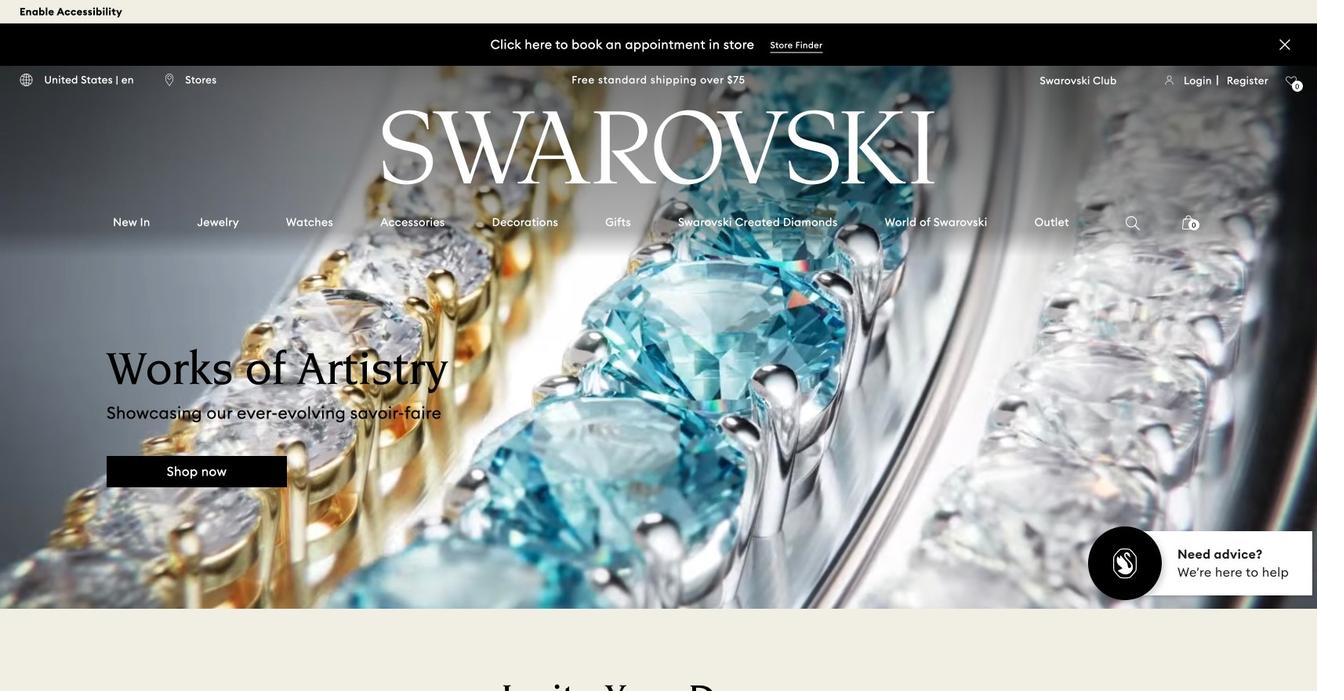Task type: locate. For each thing, give the bounding box(es) containing it.
left login image
[[1165, 75, 1174, 86]]

swarovski image
[[383, 110, 935, 185]]



Task type: describe. For each thing, give the bounding box(es) containing it.
country-selector image image
[[20, 73, 33, 87]]

live chat icon, click to open the live chat pane. image
[[1086, 525, 1317, 609]]

left-wishlist image image
[[1286, 76, 1298, 86]]

left-locator image image
[[165, 73, 174, 87]]

cart-mobile image image
[[1182, 216, 1195, 230]]

search image image
[[1126, 216, 1140, 230]]



Task type: vqa. For each thing, say whether or not it's contained in the screenshot.
country-selector image
yes



